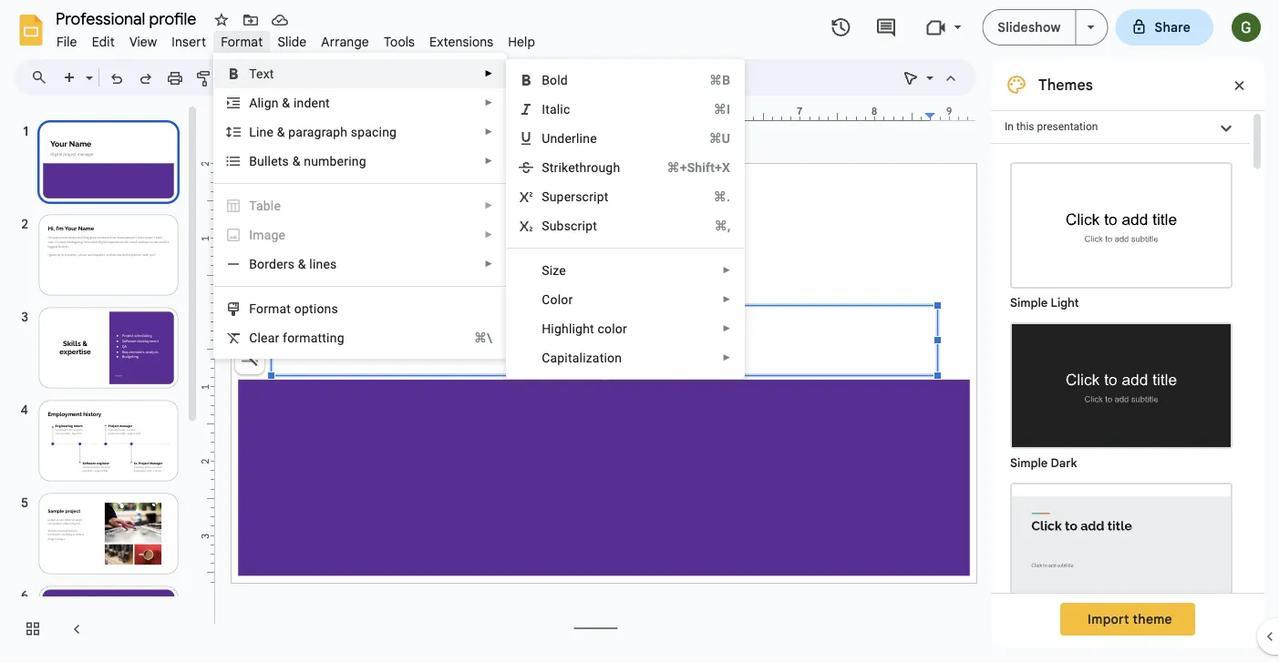 Task type: locate. For each thing, give the bounding box(es) containing it.
Simple Dark radio
[[1001, 314, 1242, 474]]

a
[[249, 95, 258, 110]]

right margin image
[[926, 107, 976, 120]]

l
[[249, 124, 256, 139]]

option group containing simple light
[[991, 144, 1250, 663]]

t
[[278, 154, 282, 169]]

borders
[[249, 257, 295, 272]]

⌘u
[[709, 131, 730, 146]]

2 simple from the top
[[1010, 456, 1048, 471]]

menu item
[[214, 221, 506, 250]]

k
[[562, 160, 568, 175]]

menu bar containing file
[[49, 24, 543, 54]]

1 simple from the top
[[1010, 296, 1048, 310]]

i
[[542, 102, 545, 117], [249, 227, 253, 243]]

⌘+shift+x
[[667, 160, 730, 175]]

borders & lines
[[249, 257, 337, 272]]

slide menu item
[[270, 31, 314, 52]]

strikethrough k element
[[542, 160, 626, 175]]

option group
[[991, 144, 1250, 663]]

⌘+shift+x element
[[645, 159, 730, 177]]

& right s on the left of page
[[292, 154, 300, 169]]

&
[[282, 95, 290, 110], [277, 124, 285, 139], [292, 154, 300, 169], [298, 257, 306, 272]]

themes application
[[0, 0, 1279, 663]]

option
[[235, 346, 264, 375]]

subsc
[[542, 218, 578, 233]]

in this presentation tab
[[991, 110, 1250, 144]]

import theme
[[1088, 612, 1172, 628]]

►
[[484, 68, 493, 79], [484, 98, 493, 108], [484, 127, 493, 137], [484, 156, 493, 166], [484, 201, 493, 211], [484, 230, 493, 240], [484, 259, 493, 269], [722, 265, 731, 276], [722, 294, 731, 305], [722, 324, 731, 334], [722, 353, 731, 363]]

bold b element
[[542, 72, 573, 88]]

1 vertical spatial format
[[249, 301, 291, 316]]

⌘comma element
[[693, 217, 730, 235]]

simple left dark
[[1010, 456, 1048, 471]]

format up lear
[[249, 301, 291, 316]]

lign
[[258, 95, 279, 110]]

options
[[294, 301, 338, 316]]

formatting
[[283, 331, 344, 346]]

help menu item
[[501, 31, 543, 52]]

0 vertical spatial simple
[[1010, 296, 1048, 310]]

navigation inside themes application
[[0, 103, 201, 663]]

color
[[598, 321, 627, 336]]

theme
[[1133, 612, 1172, 628]]

i down b
[[542, 102, 545, 117]]

⌘b
[[709, 72, 730, 88]]

format options \ element
[[249, 301, 344, 316]]

align & indent a element
[[249, 95, 335, 110]]

ighlight
[[551, 321, 594, 336]]

format down the star option
[[221, 34, 263, 50]]

0 horizontal spatial i
[[249, 227, 253, 243]]

⌘\
[[474, 331, 492, 346]]

⌘period element
[[692, 188, 730, 206]]

view menu item
[[122, 31, 164, 52]]

simple
[[1010, 296, 1048, 310], [1010, 456, 1048, 471]]

left margin image
[[232, 107, 284, 120]]

i m age
[[249, 227, 286, 243]]

stri k ethrough
[[542, 160, 620, 175]]

1 horizontal spatial i
[[542, 102, 545, 117]]

navigation
[[0, 103, 201, 663]]

menu bar
[[49, 24, 543, 54]]

► inside menu item
[[484, 230, 493, 240]]

stri
[[542, 160, 562, 175]]

slideshow
[[998, 19, 1061, 35]]

presentation
[[1037, 120, 1098, 133]]

do not autofit image
[[237, 347, 263, 373]]

Menus field
[[23, 65, 63, 90]]

simple inside radio
[[1010, 296, 1048, 310]]

view
[[129, 34, 157, 50]]

file
[[57, 34, 77, 50]]

import theme button
[[1060, 604, 1195, 636]]

2
[[199, 161, 212, 167]]

tools
[[384, 34, 415, 50]]

streamline image
[[1012, 485, 1231, 608]]

lines
[[309, 257, 337, 272]]

format inside menu
[[249, 301, 291, 316]]

b
[[542, 72, 550, 88]]

simple left light
[[1010, 296, 1048, 310]]

presentation options image
[[1087, 26, 1095, 29]]

superscript s element
[[542, 189, 614, 204]]

borders & lines q element
[[249, 257, 342, 272]]

format inside menu item
[[221, 34, 263, 50]]

1 vertical spatial i
[[249, 227, 253, 243]]

Star checkbox
[[209, 7, 234, 33]]

simple inside option
[[1010, 456, 1048, 471]]

0 vertical spatial format
[[221, 34, 263, 50]]

m
[[253, 227, 264, 243]]

h
[[542, 321, 551, 336]]

⌘.
[[714, 189, 730, 204]]

insert menu item
[[164, 31, 213, 52]]

⌘u element
[[687, 129, 730, 148]]

italic i element
[[542, 102, 576, 117]]

color
[[542, 292, 573, 307]]

format
[[221, 34, 263, 50], [249, 301, 291, 316]]

0 vertical spatial i
[[542, 102, 545, 117]]

1 vertical spatial simple
[[1010, 456, 1048, 471]]

uperscript
[[549, 189, 609, 204]]

highlight color h element
[[542, 321, 633, 336]]

slide
[[278, 34, 307, 50]]

help
[[508, 34, 535, 50]]

⌘,
[[715, 218, 730, 233]]

c lear formatting
[[249, 331, 344, 346]]

menu containing b
[[506, 59, 745, 379]]

⌘backslash element
[[452, 329, 492, 347]]

menu
[[213, 53, 507, 359], [506, 59, 745, 379]]

& left lines
[[298, 257, 306, 272]]

mode and view toolbar
[[896, 59, 966, 96]]

i left age
[[249, 227, 253, 243]]

menu item containing i
[[214, 221, 506, 250]]

file menu item
[[49, 31, 84, 52]]

paragraph
[[288, 124, 347, 139]]

tools menu item
[[376, 31, 422, 52]]

Streamline radio
[[1001, 474, 1242, 635]]



Task type: vqa. For each thing, say whether or not it's contained in the screenshot.


Task type: describe. For each thing, give the bounding box(es) containing it.
age
[[264, 227, 286, 243]]

share button
[[1116, 9, 1214, 46]]

table 2 element
[[249, 198, 286, 213]]

format options
[[249, 301, 338, 316]]

ine
[[256, 124, 274, 139]]

capitalization
[[542, 351, 622, 366]]

image m element
[[249, 227, 291, 243]]

color d element
[[542, 292, 578, 307]]

nderline
[[550, 131, 597, 146]]

s
[[282, 154, 289, 169]]

arrange
[[321, 34, 369, 50]]

in
[[1005, 120, 1014, 133]]

& right the lign on the top of page
[[282, 95, 290, 110]]

this
[[1016, 120, 1034, 133]]

r
[[578, 218, 582, 233]]

Simple Light radio
[[1001, 153, 1242, 663]]

format menu item
[[213, 31, 270, 52]]

l ine & paragraph spacing
[[249, 124, 397, 139]]

u
[[542, 131, 550, 146]]

subscript r element
[[542, 218, 603, 233]]

c
[[249, 331, 258, 346]]

b old
[[542, 72, 568, 88]]

share
[[1155, 19, 1191, 35]]

⌘b element
[[687, 71, 730, 89]]

extensions
[[430, 34, 493, 50]]

ipt
[[582, 218, 597, 233]]

format for format options
[[249, 301, 291, 316]]

► inside table menu item
[[484, 201, 493, 211]]

& right ine
[[277, 124, 285, 139]]

i for m
[[249, 227, 253, 243]]

ethrough
[[568, 160, 620, 175]]

dark
[[1051, 456, 1077, 471]]

themes section
[[991, 59, 1265, 663]]

talic
[[545, 102, 570, 117]]

live pointer settings image
[[922, 66, 934, 72]]

capitalization 1 element
[[542, 351, 627, 366]]

edit
[[92, 34, 115, 50]]

new slide with layout image
[[81, 66, 93, 72]]

themes
[[1038, 76, 1093, 94]]

⌘i
[[714, 102, 730, 117]]

bulle
[[249, 154, 278, 169]]

slideshow button
[[982, 9, 1076, 46]]

subsc r ipt
[[542, 218, 597, 233]]

edit menu item
[[84, 31, 122, 52]]

Rename text field
[[49, 7, 207, 29]]

line & paragraph spacing l element
[[249, 124, 402, 139]]

simple dark
[[1010, 456, 1077, 471]]

simple light
[[1010, 296, 1079, 310]]

simple for simple light
[[1010, 296, 1048, 310]]

i for talic
[[542, 102, 545, 117]]

extensions menu item
[[422, 31, 501, 52]]

format for format
[[221, 34, 263, 50]]

insert
[[172, 34, 206, 50]]

text
[[249, 66, 274, 81]]

spacing
[[351, 124, 397, 139]]

s uperscript
[[542, 189, 609, 204]]

option group inside 'themes' section
[[991, 144, 1250, 663]]

old
[[550, 72, 568, 88]]

text s element
[[249, 66, 280, 81]]

clear formatting c element
[[249, 331, 350, 346]]

u nderline
[[542, 131, 597, 146]]

table
[[249, 198, 281, 213]]

bullets & numbering t element
[[249, 154, 372, 169]]

i talic
[[542, 102, 570, 117]]

menu bar banner
[[0, 0, 1279, 663]]

menu bar inside the "menu bar" banner
[[49, 24, 543, 54]]

underline u element
[[542, 131, 602, 146]]

menu containing text
[[213, 53, 507, 359]]

a lign & indent
[[249, 95, 330, 110]]

import
[[1088, 612, 1129, 628]]

lear
[[258, 331, 279, 346]]

⌘i element
[[692, 100, 730, 119]]

indent
[[293, 95, 330, 110]]

numbering
[[304, 154, 366, 169]]

size
[[542, 263, 566, 278]]

menu item inside themes application
[[214, 221, 506, 250]]

h ighlight color
[[542, 321, 627, 336]]

simple for simple dark
[[1010, 456, 1048, 471]]

table menu item
[[214, 191, 506, 221]]

main toolbar
[[54, 64, 750, 91]]

size o element
[[542, 263, 572, 278]]

bulle t s & numbering
[[249, 154, 366, 169]]

arrange menu item
[[314, 31, 376, 52]]

light
[[1051, 296, 1079, 310]]

s
[[542, 189, 549, 204]]

in this presentation
[[1005, 120, 1098, 133]]



